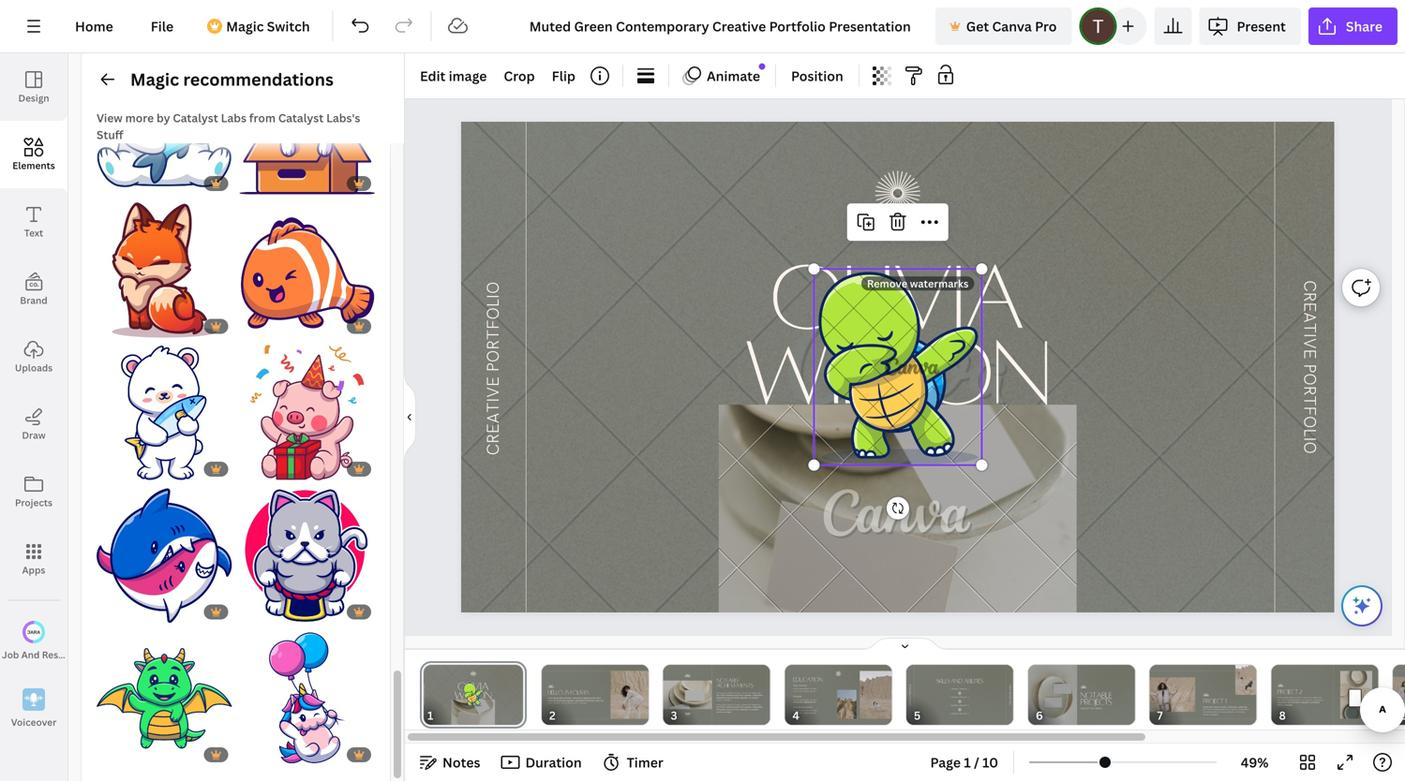 Task type: locate. For each thing, give the bounding box(es) containing it.
wilson
[[744, 319, 1050, 423]]

p
[[1300, 364, 1320, 374]]

hide image
[[404, 373, 416, 463]]

creative
[[484, 377, 504, 456]]

o down p
[[1300, 416, 1320, 429]]

get
[[966, 17, 989, 35]]

page
[[931, 754, 961, 772]]

i down the a
[[1300, 334, 1320, 338]]

design
[[18, 92, 49, 105]]

1 vertical spatial o
[[1300, 416, 1320, 429]]

t
[[1300, 323, 1320, 334], [1300, 396, 1320, 406]]

e up p
[[1300, 349, 1320, 359]]

brand
[[20, 294, 48, 307]]

file
[[151, 17, 174, 35]]

2 e from the top
[[1300, 349, 1320, 359]]

1 vertical spatial r
[[1300, 386, 1320, 396]]

0 vertical spatial o
[[1300, 374, 1320, 386]]

2 t from the top
[[1300, 396, 1320, 406]]

pro
[[1035, 17, 1057, 35]]

e down c
[[1300, 302, 1320, 312]]

magic switch
[[226, 17, 310, 35]]

2 vertical spatial o
[[1300, 442, 1320, 455]]

catalyst right by
[[173, 110, 218, 126]]

o up the f at the bottom
[[1300, 374, 1320, 386]]

edit image button
[[413, 61, 494, 91]]

1 o from the top
[[1300, 374, 1320, 386]]

magic left switch
[[226, 17, 264, 35]]

2 o from the top
[[1300, 416, 1320, 429]]

watermarks
[[910, 277, 969, 291]]

0 horizontal spatial magic
[[130, 68, 179, 91]]

3 o from the top
[[1300, 442, 1320, 455]]

duration button
[[495, 748, 589, 778]]

page 1 / 10
[[931, 754, 999, 772]]

f
[[1300, 406, 1320, 416]]

timer button
[[597, 748, 671, 778]]

catalyst
[[173, 110, 218, 126], [278, 110, 324, 126]]

1 horizontal spatial magic
[[226, 17, 264, 35]]

r up the f at the bottom
[[1300, 386, 1320, 396]]

share
[[1346, 17, 1383, 35]]

job
[[2, 649, 19, 662]]

uploads button
[[0, 323, 68, 391]]

side panel tab list
[[0, 53, 90, 744]]

1 vertical spatial e
[[1300, 349, 1320, 359]]

view
[[97, 110, 123, 126]]

e
[[1300, 302, 1320, 312], [1300, 349, 1320, 359]]

r
[[1300, 292, 1320, 302], [1300, 386, 1320, 396]]

magic switch button
[[196, 8, 325, 45]]

image
[[449, 67, 487, 85]]

apps button
[[0, 526, 68, 593]]

stuff
[[97, 127, 123, 143]]

home
[[75, 17, 113, 35]]

/
[[974, 754, 980, 772]]

1 e from the top
[[1300, 302, 1320, 312]]

group
[[97, 60, 232, 195], [240, 60, 375, 195], [97, 191, 232, 338], [240, 191, 375, 338], [97, 334, 232, 481], [240, 334, 375, 481], [97, 477, 232, 624], [240, 477, 375, 624], [97, 620, 232, 767], [240, 620, 375, 767]]

position
[[791, 67, 844, 85]]

o
[[1300, 374, 1320, 386], [1300, 416, 1320, 429], [1300, 442, 1320, 455]]

more
[[125, 110, 154, 126]]

flip
[[552, 67, 576, 85]]

1 vertical spatial t
[[1300, 396, 1320, 406]]

r up the a
[[1300, 292, 1320, 302]]

cute fox sitting cartoon vector illustration image
[[97, 203, 232, 338]]

magic
[[226, 17, 264, 35], [130, 68, 179, 91]]

magic up by
[[130, 68, 179, 91]]

canva assistant image
[[1351, 595, 1374, 618]]

get canva pro
[[966, 17, 1057, 35]]

1 vertical spatial i
[[1300, 437, 1320, 442]]

switch
[[267, 17, 310, 35]]

magic for magic recommendations
[[130, 68, 179, 91]]

cute cat sumo cartoon vector illustration image
[[240, 488, 375, 624]]

catalyst labs's stuff button
[[97, 110, 360, 143]]

i
[[1300, 334, 1320, 338], [1300, 437, 1320, 442]]

0 vertical spatial e
[[1300, 302, 1320, 312]]

view more by catalyst labs from
[[97, 110, 278, 126]]

view more by catalyst labs button
[[97, 110, 247, 126]]

1 i from the top
[[1300, 334, 1320, 338]]

1
[[964, 754, 971, 772]]

t up l
[[1300, 396, 1320, 406]]

i down the f at the bottom
[[1300, 437, 1320, 442]]

cute couple shark cartoon vector illustration image
[[97, 488, 232, 624]]

catalyst inside catalyst labs's stuff
[[278, 110, 324, 126]]

cute turtle dabbing cartoon vector illustration image
[[814, 269, 982, 466]]

magic inside magic switch button
[[226, 17, 264, 35]]

job and resume ai button
[[0, 608, 90, 676]]

1 horizontal spatial catalyst
[[278, 110, 324, 126]]

0 vertical spatial t
[[1300, 323, 1320, 334]]

10
[[983, 754, 999, 772]]

0 vertical spatial magic
[[226, 17, 264, 35]]

share button
[[1309, 8, 1398, 45]]

cute dragon flying cartoon vector illustration image
[[97, 631, 232, 767]]

c
[[1300, 280, 1320, 292]]

brand button
[[0, 256, 68, 323]]

1 t from the top
[[1300, 323, 1320, 334]]

t up v
[[1300, 323, 1320, 334]]

2 catalyst from the left
[[278, 110, 324, 126]]

0 horizontal spatial catalyst
[[173, 110, 218, 126]]

position button
[[784, 61, 851, 91]]

l
[[1300, 429, 1320, 437]]

cute cat unicorn play in box cartoon vector illustration image
[[240, 60, 375, 195]]

1 vertical spatial magic
[[130, 68, 179, 91]]

get canva pro button
[[936, 8, 1072, 45]]

catalyst right from
[[278, 110, 324, 126]]

elements
[[12, 159, 55, 172]]

magic recommendations
[[130, 68, 334, 91]]

0 vertical spatial i
[[1300, 334, 1320, 338]]

ai
[[80, 649, 90, 662]]

magic for magic switch
[[226, 17, 264, 35]]

olivia
[[770, 244, 1023, 347]]

o down l
[[1300, 442, 1320, 455]]

0 vertical spatial r
[[1300, 292, 1320, 302]]



Task type: vqa. For each thing, say whether or not it's contained in the screenshot.
styles in button
no



Task type: describe. For each thing, give the bounding box(es) containing it.
hand drawn fireworks image
[[876, 171, 921, 216]]

voiceover
[[11, 717, 57, 729]]

duration
[[525, 754, 582, 772]]

crop
[[504, 67, 535, 85]]

file button
[[136, 8, 189, 45]]

by
[[157, 110, 170, 126]]

a
[[1300, 312, 1320, 323]]

draw button
[[0, 391, 68, 458]]

animate
[[707, 67, 760, 85]]

cute polar bear holding fish cartoon vector illustration image
[[97, 346, 232, 481]]

crop button
[[496, 61, 543, 91]]

voiceover button
[[0, 676, 68, 744]]

text
[[24, 227, 43, 240]]

and
[[21, 649, 40, 662]]

page 1 image
[[420, 666, 527, 726]]

elements button
[[0, 121, 68, 188]]

v
[[1300, 338, 1320, 349]]

home link
[[60, 8, 128, 45]]

Page title text field
[[442, 707, 449, 726]]

cute clown fish cartoon vector illustration image
[[240, 203, 375, 338]]

catalyst labs's stuff
[[97, 110, 360, 143]]

projects button
[[0, 458, 68, 526]]

edit
[[420, 67, 446, 85]]

new image
[[759, 63, 765, 70]]

flip button
[[544, 61, 583, 91]]

portfolio
[[484, 282, 504, 372]]

remove watermarks button
[[862, 277, 974, 291]]

creative portfolio
[[484, 282, 504, 456]]

job and resume ai
[[2, 649, 90, 662]]

recommendations
[[183, 68, 334, 91]]

c r e a t i v e p o r t f o l i o
[[1300, 280, 1320, 455]]

resume
[[42, 649, 78, 662]]

apps
[[22, 564, 45, 577]]

remove
[[867, 277, 908, 291]]

49% button
[[1225, 748, 1285, 778]]

canva
[[992, 17, 1032, 35]]

notes button
[[413, 748, 488, 778]]

from
[[249, 110, 276, 126]]

edit image
[[420, 67, 487, 85]]

cute unicorn floating with balloon cartoon vector illustration image
[[240, 631, 375, 767]]

notes
[[443, 754, 480, 772]]

draw
[[22, 429, 46, 442]]

49%
[[1241, 754, 1269, 772]]

uploads
[[15, 362, 53, 375]]

cute pig birthday party cartoon vector illustration image
[[240, 346, 375, 481]]

1 r from the top
[[1300, 292, 1320, 302]]

1 catalyst from the left
[[173, 110, 218, 126]]

cute polar bear holding big fish cartoon vector illustration image
[[97, 60, 232, 195]]

page 1 / 10 button
[[923, 748, 1006, 778]]

remove watermarks
[[867, 277, 969, 291]]

2 r from the top
[[1300, 386, 1320, 396]]

animate button
[[677, 61, 768, 91]]

present button
[[1200, 8, 1301, 45]]

timer
[[627, 754, 664, 772]]

text button
[[0, 188, 68, 256]]

2 i from the top
[[1300, 437, 1320, 442]]

Design title text field
[[514, 8, 928, 45]]

projects
[[15, 497, 53, 510]]

labs
[[221, 110, 247, 126]]

design button
[[0, 53, 68, 121]]

main menu bar
[[0, 0, 1405, 53]]

labs's
[[326, 110, 360, 126]]

hide pages image
[[860, 638, 950, 653]]

present
[[1237, 17, 1286, 35]]



